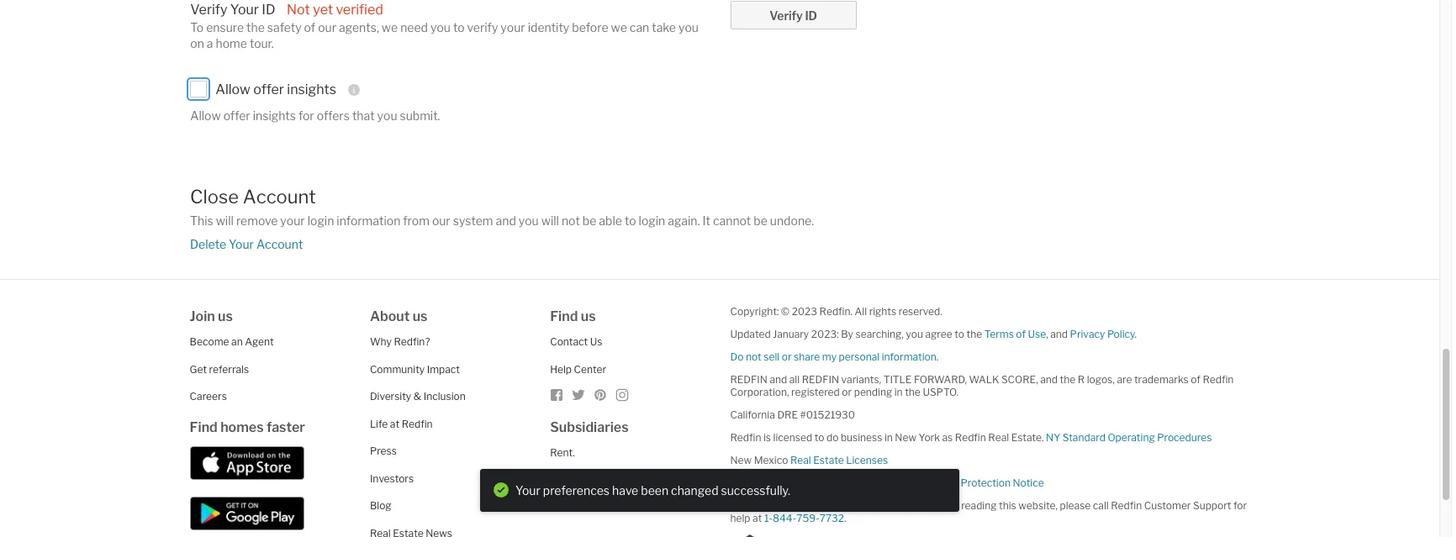 Task type: vqa. For each thing, say whether or not it's contained in the screenshot.
Holly Stinson link
no



Task type: describe. For each thing, give the bounding box(es) containing it.
consumer protection notice link
[[909, 477, 1044, 490]]

updated january 2023: by searching, you agree to the terms of use , and privacy policy .
[[730, 328, 1137, 341]]

you right "need"
[[430, 20, 451, 35]]

1 vertical spatial of
[[1016, 328, 1026, 341]]

updated
[[730, 328, 771, 341]]

you inside if you are using a screen reader, or having trouble reading this website, please call redfin customer support for help at
[[739, 500, 756, 512]]

you inside close account this will remove your login information from our system and you will not be able to login again. it cannot be undone.
[[519, 214, 539, 228]]

verify for verify id
[[770, 8, 803, 23]]

new mexico real estate licenses
[[730, 454, 888, 467]]

estate.
[[1011, 432, 1044, 444]]

california
[[730, 409, 775, 421]]

if
[[730, 500, 737, 512]]

get referrals button
[[190, 363, 249, 376]]

2 horizontal spatial .
[[1135, 328, 1137, 341]]

of inside the "to ensure the safety of our agents, we need you to verify your identity before we can take you on a home tour."
[[304, 20, 315, 35]]

information for not
[[882, 351, 936, 363]]

my
[[822, 351, 837, 363]]

get
[[190, 363, 207, 376]]

why redfin?
[[370, 336, 430, 348]]

cannot
[[713, 214, 751, 228]]

the left "terms"
[[966, 328, 982, 341]]

personal
[[839, 351, 880, 363]]

0 vertical spatial or
[[782, 351, 792, 363]]

do not sell or share my personal information .
[[730, 351, 939, 363]]

equal housing opportunity image
[[730, 535, 771, 537]]

offers
[[317, 108, 350, 122]]

january
[[773, 328, 809, 341]]

to ensure the safety of our agents, we need you to verify your identity before we can take you on a home tour.
[[190, 20, 699, 51]]

estate
[[813, 454, 844, 467]]

redfin right "as"
[[955, 432, 986, 444]]

and inside close account this will remove your login information from our system and you will not be able to login again. it cannot be undone.
[[496, 214, 516, 228]]

redfin twitter image
[[572, 389, 585, 402]]

forward,
[[914, 374, 967, 386]]

,
[[1046, 328, 1048, 341]]

are inside redfin and all redfin variants, title forward, walk score, and the r logos, are trademarks of redfin corporation, registered or pending in the uspto.
[[1117, 374, 1132, 386]]

contact us
[[550, 336, 602, 348]]

redfin left the is
[[730, 432, 761, 444]]

been
[[641, 483, 669, 497]]

can
[[630, 20, 649, 35]]

customer
[[1144, 500, 1191, 512]]

agree
[[925, 328, 952, 341]]

or inside if you are using a screen reader, or having trouble reading this website, please call redfin customer support for help at
[[880, 500, 890, 512]]

this
[[190, 214, 213, 228]]

contact us button
[[550, 336, 602, 348]]

delete
[[190, 237, 226, 252]]

join us
[[190, 309, 233, 325]]

at inside if you are using a screen reader, or having trouble reading this website, please call redfin customer support for help at
[[753, 512, 762, 525]]

bay equity home loans button
[[550, 474, 662, 486]]

title
[[550, 501, 571, 514]]

your for verify
[[230, 2, 259, 18]]

you right the take
[[679, 20, 699, 35]]

us for about us
[[413, 309, 428, 325]]

title forward button
[[550, 501, 612, 514]]

variants,
[[841, 374, 881, 386]]

a inside if you are using a screen reader, or having trouble reading this website, please call redfin customer support for help at
[[803, 500, 809, 512]]

1 vertical spatial in
[[884, 432, 893, 444]]

share
[[794, 351, 820, 363]]

are inside if you are using a screen reader, or having trouble reading this website, please call redfin customer support for help at
[[759, 500, 774, 512]]

home
[[216, 36, 247, 51]]

your inside section
[[515, 483, 540, 497]]

verify for verify your id
[[190, 2, 227, 18]]

the left r
[[1060, 374, 1076, 386]]

a inside the "to ensure the safety of our agents, we need you to verify your identity before we can take you on a home tour."
[[207, 36, 213, 51]]

0 horizontal spatial for
[[298, 108, 314, 122]]

as
[[942, 432, 953, 444]]

to right agree
[[955, 328, 964, 341]]

licenses
[[846, 454, 888, 467]]

ny standard operating procedures link
[[1046, 432, 1212, 444]]

center
[[574, 363, 606, 376]]

careers
[[190, 390, 227, 403]]

2 redfin from the left
[[802, 374, 839, 386]]

2 will from the left
[[541, 214, 559, 228]]

information for account
[[337, 214, 400, 228]]

us for join us
[[218, 309, 233, 325]]

redfin facebook image
[[550, 389, 563, 402]]

terms of use link
[[984, 328, 1046, 341]]

redfin inside if you are using a screen reader, or having trouble reading this website, please call redfin customer support for help at
[[1111, 500, 1142, 512]]

©
[[781, 305, 790, 318]]

subsidiaries
[[550, 419, 629, 435]]

download the redfin app on the apple app store image
[[190, 446, 304, 480]]

1 horizontal spatial not
[[746, 351, 761, 363]]

do not sell or share my personal information link
[[730, 351, 936, 363]]

allow offer insights for offers that you submit.
[[190, 108, 440, 122]]

of inside redfin and all redfin variants, title forward, walk score, and the r logos, are trademarks of redfin corporation, registered or pending in the uspto.
[[1191, 374, 1201, 386]]

referrals
[[209, 363, 249, 376]]

investors
[[370, 472, 414, 485]]

mexico
[[754, 454, 788, 467]]

2 vertical spatial .
[[844, 512, 846, 525]]

sell
[[764, 351, 780, 363]]

close
[[190, 186, 239, 208]]

1 login from the left
[[307, 214, 334, 228]]

delete your account
[[190, 237, 303, 252]]

is
[[763, 432, 771, 444]]

get referrals
[[190, 363, 249, 376]]

call
[[1093, 500, 1109, 512]]

trec: info about brokerage services consumer protection notice
[[730, 477, 1044, 490]]

become
[[190, 336, 229, 348]]

redfin pinterest image
[[594, 389, 607, 402]]

ensure
[[206, 20, 244, 35]]

1 we from the left
[[382, 20, 398, 35]]

download the redfin app from the google play store image
[[190, 497, 304, 531]]

the left uspto.
[[905, 386, 921, 399]]

1 be from the left
[[583, 214, 596, 228]]

agents,
[[339, 20, 379, 35]]

1 horizontal spatial .
[[936, 351, 939, 363]]

contact
[[550, 336, 588, 348]]

reader,
[[845, 500, 877, 512]]

dre
[[777, 409, 798, 421]]

your preferences have been changed successfully.
[[515, 483, 790, 497]]

account inside close account this will remove your login information from our system and you will not be able to login again. it cannot be undone.
[[243, 186, 316, 208]]

not inside close account this will remove your login information from our system and you will not be able to login again. it cannot be undone.
[[562, 214, 580, 228]]

1 vertical spatial real
[[790, 454, 811, 467]]

impact
[[427, 363, 460, 376]]

join
[[190, 309, 215, 325]]

0 horizontal spatial about
[[370, 309, 410, 325]]

verify
[[467, 20, 498, 35]]

undone.
[[770, 214, 814, 228]]

for inside if you are using a screen reader, or having trouble reading this website, please call redfin customer support for help at
[[1233, 500, 1247, 512]]

tour.
[[250, 36, 274, 51]]

1-844-759-7732 .
[[764, 512, 846, 525]]

info
[[761, 477, 780, 490]]

about us
[[370, 309, 428, 325]]

life at redfin
[[370, 418, 433, 430]]

1 horizontal spatial new
[[895, 432, 916, 444]]

the inside the "to ensure the safety of our agents, we need you to verify your identity before we can take you on a home tour."
[[246, 20, 265, 35]]



Task type: locate. For each thing, give the bounding box(es) containing it.
trouble
[[925, 500, 959, 512]]

1 vertical spatial our
[[432, 214, 450, 228]]

at left 1-
[[753, 512, 762, 525]]

account down remove
[[256, 237, 303, 252]]

real down "licensed"
[[790, 454, 811, 467]]

1 vertical spatial find
[[190, 419, 218, 435]]

0 horizontal spatial .
[[844, 512, 846, 525]]

in inside redfin and all redfin variants, title forward, walk score, and the r logos, are trademarks of redfin corporation, registered or pending in the uspto.
[[894, 386, 903, 399]]

protection
[[961, 477, 1011, 490]]

1 horizontal spatial verify
[[770, 8, 803, 23]]

to inside the "to ensure the safety of our agents, we need you to verify your identity before we can take you on a home tour."
[[453, 20, 465, 35]]

1 horizontal spatial real
[[988, 432, 1009, 444]]

trec:
[[730, 477, 759, 490]]

7732
[[820, 512, 844, 525]]

verify inside button
[[770, 8, 803, 23]]

1 vertical spatial or
[[842, 386, 852, 399]]

procedures
[[1157, 432, 1212, 444]]

1 horizontal spatial will
[[541, 214, 559, 228]]

us
[[218, 309, 233, 325], [413, 309, 428, 325], [581, 309, 596, 325]]

all
[[789, 374, 800, 386]]

your up ensure
[[230, 2, 259, 18]]

and right the ,
[[1050, 328, 1068, 341]]

verify id
[[770, 8, 817, 23]]

your right remove
[[280, 214, 305, 228]]

1 horizontal spatial about
[[782, 477, 811, 490]]

not
[[562, 214, 580, 228], [746, 351, 761, 363]]

your preferences have been changed successfully. section
[[480, 469, 959, 512]]

using
[[776, 500, 801, 512]]

we left "need"
[[382, 20, 398, 35]]

0 vertical spatial information
[[337, 214, 400, 228]]

us
[[590, 336, 602, 348]]

0 horizontal spatial will
[[216, 214, 234, 228]]

1 us from the left
[[218, 309, 233, 325]]

in right pending
[[894, 386, 903, 399]]

allow down on
[[190, 108, 221, 122]]

1-844-759-7732 link
[[764, 512, 844, 525]]

offer for allow offer insights for offers that you submit.
[[223, 108, 250, 122]]

trademarks
[[1134, 374, 1189, 386]]

inclusion
[[424, 390, 466, 403]]

bay equity home loans
[[550, 474, 662, 486]]

to right able
[[625, 214, 636, 228]]

0 vertical spatial new
[[895, 432, 916, 444]]

not yet verified
[[287, 2, 383, 18]]

0 horizontal spatial login
[[307, 214, 334, 228]]

1-
[[764, 512, 773, 525]]

1 vertical spatial allow
[[190, 108, 221, 122]]

able
[[599, 214, 622, 228]]

account up remove
[[243, 186, 316, 208]]

find for find homes faster
[[190, 419, 218, 435]]

1 horizontal spatial we
[[611, 20, 627, 35]]

find for find us
[[550, 309, 578, 325]]

2 vertical spatial your
[[515, 483, 540, 497]]

standard
[[1063, 432, 1106, 444]]

0 horizontal spatial offer
[[223, 108, 250, 122]]

investors button
[[370, 472, 414, 485]]

2 us from the left
[[413, 309, 428, 325]]

2 be from the left
[[754, 214, 767, 228]]

preferences
[[543, 483, 610, 497]]

1 will from the left
[[216, 214, 234, 228]]

to
[[190, 20, 204, 35]]

rights
[[869, 305, 896, 318]]

the up tour.
[[246, 20, 265, 35]]

1 vertical spatial your
[[229, 237, 254, 252]]

0 horizontal spatial new
[[730, 454, 752, 467]]

or inside redfin and all redfin variants, title forward, walk score, and the r logos, are trademarks of redfin corporation, registered or pending in the uspto.
[[842, 386, 852, 399]]

information up title
[[882, 351, 936, 363]]

find down careers button
[[190, 419, 218, 435]]

if you are using a screen reader, or having trouble reading this website, please call redfin customer support for help at
[[730, 500, 1247, 525]]

2 login from the left
[[639, 214, 665, 228]]

1 horizontal spatial or
[[842, 386, 852, 399]]

your left bay on the left bottom
[[515, 483, 540, 497]]

corporation,
[[730, 386, 789, 399]]

1 horizontal spatial are
[[1117, 374, 1132, 386]]

offer down allow offer insights
[[223, 108, 250, 122]]

1 horizontal spatial for
[[1233, 500, 1247, 512]]

are right logos,
[[1117, 374, 1132, 386]]

redfin down the do
[[730, 374, 767, 386]]

1 vertical spatial offer
[[223, 108, 250, 122]]

us right join
[[218, 309, 233, 325]]

1 vertical spatial at
[[753, 512, 762, 525]]

3 us from the left
[[581, 309, 596, 325]]

. down agree
[[936, 351, 939, 363]]

offer for allow offer insights
[[253, 81, 284, 97]]

a right on
[[207, 36, 213, 51]]

redfin right trademarks
[[1203, 374, 1234, 386]]

licensed
[[773, 432, 812, 444]]

0 horizontal spatial information
[[337, 214, 400, 228]]

1 horizontal spatial at
[[753, 512, 762, 525]]

1 horizontal spatial login
[[639, 214, 665, 228]]

your inside close account this will remove your login information from our system and you will not be able to login again. it cannot be undone.
[[280, 214, 305, 228]]

1 horizontal spatial offer
[[253, 81, 284, 97]]

redfin?
[[394, 336, 430, 348]]

information inside close account this will remove your login information from our system and you will not be able to login again. it cannot be undone.
[[337, 214, 400, 228]]

the
[[246, 20, 265, 35], [966, 328, 982, 341], [1060, 374, 1076, 386], [905, 386, 921, 399]]

0 vertical spatial .
[[1135, 328, 1137, 341]]

our inside the "to ensure the safety of our agents, we need you to verify your identity before we can take you on a home tour."
[[318, 20, 336, 35]]

be right cannot
[[754, 214, 767, 228]]

1 vertical spatial .
[[936, 351, 939, 363]]

us for find us
[[581, 309, 596, 325]]

reserved.
[[899, 305, 942, 318]]

insights for allow offer insights for offers that you submit.
[[253, 108, 296, 122]]

our inside close account this will remove your login information from our system and you will not be able to login again. it cannot be undone.
[[432, 214, 450, 228]]

login left the again.
[[639, 214, 665, 228]]

diversity & inclusion
[[370, 390, 466, 403]]

real left estate.
[[988, 432, 1009, 444]]

1 horizontal spatial information
[[882, 351, 936, 363]]

allow for allow offer insights for offers that you submit.
[[190, 108, 221, 122]]

0 vertical spatial not
[[562, 214, 580, 228]]

not left able
[[562, 214, 580, 228]]

for right support
[[1233, 500, 1247, 512]]

and right score, at the bottom right of page
[[1040, 374, 1058, 386]]

allow for allow offer insights
[[215, 81, 250, 97]]

1 horizontal spatial redfin
[[802, 374, 839, 386]]

information left from on the top left of page
[[337, 214, 400, 228]]

0 vertical spatial in
[[894, 386, 903, 399]]

0 vertical spatial real
[[988, 432, 1009, 444]]

2 horizontal spatial us
[[581, 309, 596, 325]]

pending
[[854, 386, 892, 399]]

blog button
[[370, 500, 391, 512]]

blog
[[370, 500, 391, 512]]

1 vertical spatial insights
[[253, 108, 296, 122]]

help
[[550, 363, 572, 376]]

homes
[[220, 419, 264, 435]]

0 horizontal spatial not
[[562, 214, 580, 228]]

login right remove
[[307, 214, 334, 228]]

use
[[1028, 328, 1046, 341]]

new up trec:
[[730, 454, 752, 467]]

diversity & inclusion button
[[370, 390, 466, 403]]

in right business
[[884, 432, 893, 444]]

are down successfully.
[[759, 500, 774, 512]]

&
[[413, 390, 421, 403]]

close account this will remove your login information from our system and you will not be able to login again. it cannot be undone.
[[190, 186, 814, 228]]

or
[[782, 351, 792, 363], [842, 386, 852, 399], [880, 500, 890, 512]]

why redfin? button
[[370, 336, 430, 348]]

0 vertical spatial about
[[370, 309, 410, 325]]

0 vertical spatial your
[[501, 20, 525, 35]]

help center
[[550, 363, 606, 376]]

allow
[[215, 81, 250, 97], [190, 108, 221, 122]]

1 vertical spatial not
[[746, 351, 761, 363]]

searching,
[[856, 328, 904, 341]]

brokerage
[[813, 477, 862, 490]]

insights for allow offer insights
[[287, 81, 336, 97]]

why
[[370, 336, 392, 348]]

0 horizontal spatial in
[[884, 432, 893, 444]]

or right sell
[[782, 351, 792, 363]]

offer
[[253, 81, 284, 97], [223, 108, 250, 122]]

you right that
[[377, 108, 397, 122]]

0 horizontal spatial real
[[790, 454, 811, 467]]

score,
[[1001, 374, 1038, 386]]

loans
[[633, 474, 662, 486]]

0 vertical spatial your
[[230, 2, 259, 18]]

0 horizontal spatial a
[[207, 36, 213, 51]]

at right life
[[390, 418, 399, 430]]

or down services
[[880, 500, 890, 512]]

1 horizontal spatial find
[[550, 309, 578, 325]]

1 horizontal spatial in
[[894, 386, 903, 399]]

. right 'privacy'
[[1135, 328, 1137, 341]]

about
[[370, 309, 410, 325], [782, 477, 811, 490]]

redfin inside redfin and all redfin variants, title forward, walk score, and the r logos, are trademarks of redfin corporation, registered or pending in the uspto.
[[1203, 374, 1234, 386]]

insights up allow offer insights for offers that you submit.
[[287, 81, 336, 97]]

0 horizontal spatial redfin
[[730, 374, 767, 386]]

redfin and all redfin variants, title forward, walk score, and the r logos, are trademarks of redfin corporation, registered or pending in the uspto.
[[730, 374, 1234, 399]]

about up using
[[782, 477, 811, 490]]

for left offers
[[298, 108, 314, 122]]

2 horizontal spatial or
[[880, 500, 890, 512]]

help
[[730, 512, 750, 525]]

account
[[243, 186, 316, 208], [256, 237, 303, 252]]

r
[[1078, 374, 1085, 386]]

offer down tour.
[[253, 81, 284, 97]]

1 horizontal spatial our
[[432, 214, 450, 228]]

redfin down &
[[402, 418, 433, 430]]

we left can
[[611, 20, 627, 35]]

will left able
[[541, 214, 559, 228]]

submit.
[[400, 108, 440, 122]]

are
[[1117, 374, 1132, 386], [759, 500, 774, 512]]

on
[[190, 36, 204, 51]]

2 we from the left
[[611, 20, 627, 35]]

faster
[[266, 419, 305, 435]]

of right trademarks
[[1191, 374, 1201, 386]]

new left york
[[895, 432, 916, 444]]

0 horizontal spatial our
[[318, 20, 336, 35]]

successfully.
[[721, 483, 790, 497]]

will
[[216, 214, 234, 228], [541, 214, 559, 228]]

0 vertical spatial our
[[318, 20, 336, 35]]

you down reserved.
[[906, 328, 923, 341]]

2 vertical spatial of
[[1191, 374, 1201, 386]]

have
[[612, 483, 638, 497]]

0 horizontal spatial be
[[583, 214, 596, 228]]

our right from on the top left of page
[[432, 214, 450, 228]]

1 vertical spatial account
[[256, 237, 303, 252]]

to left "verify"
[[453, 20, 465, 35]]

community impact button
[[370, 363, 460, 376]]

0 vertical spatial find
[[550, 309, 578, 325]]

remove
[[236, 214, 278, 228]]

redfin.
[[819, 305, 853, 318]]

0 vertical spatial insights
[[287, 81, 336, 97]]

find homes faster
[[190, 419, 305, 435]]

0 vertical spatial at
[[390, 418, 399, 430]]

your down remove
[[229, 237, 254, 252]]

will right this at the top left
[[216, 214, 234, 228]]

about up 'why'
[[370, 309, 410, 325]]

0 horizontal spatial verify
[[190, 2, 227, 18]]

1 horizontal spatial id
[[805, 8, 817, 23]]

0 horizontal spatial id
[[262, 2, 275, 18]]

to inside close account this will remove your login information from our system and you will not be able to login again. it cannot be undone.
[[625, 214, 636, 228]]

support
[[1193, 500, 1231, 512]]

1 horizontal spatial a
[[803, 500, 809, 512]]

of down not
[[304, 20, 315, 35]]

your for delete
[[229, 237, 254, 252]]

redfin instagram image
[[616, 389, 629, 402]]

0 horizontal spatial are
[[759, 500, 774, 512]]

0 vertical spatial allow
[[215, 81, 250, 97]]

0 horizontal spatial your
[[280, 214, 305, 228]]

your inside the "to ensure the safety of our agents, we need you to verify your identity before we can take you on a home tour."
[[501, 20, 525, 35]]

us up the redfin?
[[413, 309, 428, 325]]

2 vertical spatial or
[[880, 500, 890, 512]]

not right the do
[[746, 351, 761, 363]]

0 vertical spatial account
[[243, 186, 316, 208]]

1 vertical spatial are
[[759, 500, 774, 512]]

0 horizontal spatial we
[[382, 20, 398, 35]]

1 vertical spatial information
[[882, 351, 936, 363]]

and right system
[[496, 214, 516, 228]]

insights down allow offer insights
[[253, 108, 296, 122]]

us up us
[[581, 309, 596, 325]]

a right using
[[803, 500, 809, 512]]

redfin right call
[[1111, 500, 1142, 512]]

2 horizontal spatial of
[[1191, 374, 1201, 386]]

uspto.
[[923, 386, 958, 399]]

1 vertical spatial your
[[280, 214, 305, 228]]

1 redfin from the left
[[730, 374, 767, 386]]

1 vertical spatial a
[[803, 500, 809, 512]]

become an agent
[[190, 336, 274, 348]]

0 vertical spatial of
[[304, 20, 315, 35]]

for
[[298, 108, 314, 122], [1233, 500, 1247, 512]]

1 horizontal spatial us
[[413, 309, 428, 325]]

again.
[[668, 214, 700, 228]]

to left do
[[814, 432, 824, 444]]

your right "verify"
[[501, 20, 525, 35]]

be
[[583, 214, 596, 228], [754, 214, 767, 228]]

0 horizontal spatial of
[[304, 20, 315, 35]]

you right if at the bottom right of the page
[[739, 500, 756, 512]]

. right screen
[[844, 512, 846, 525]]

terms
[[984, 328, 1014, 341]]

community impact
[[370, 363, 460, 376]]

1 horizontal spatial your
[[501, 20, 525, 35]]

1 vertical spatial new
[[730, 454, 752, 467]]

screen
[[811, 500, 843, 512]]

our down yet
[[318, 20, 336, 35]]

become an agent button
[[190, 336, 274, 348]]

0 horizontal spatial or
[[782, 351, 792, 363]]

and left all
[[770, 374, 787, 386]]

find up contact
[[550, 309, 578, 325]]

real estate licenses link
[[790, 454, 888, 467]]

0 horizontal spatial find
[[190, 419, 218, 435]]

1 horizontal spatial of
[[1016, 328, 1026, 341]]

1 horizontal spatial be
[[754, 214, 767, 228]]

id inside button
[[805, 8, 817, 23]]

redfin down 'my'
[[802, 374, 839, 386]]

copyright: © 2023 redfin. all rights reserved.
[[730, 305, 942, 318]]

0 vertical spatial for
[[298, 108, 314, 122]]

you right system
[[519, 214, 539, 228]]

0 vertical spatial a
[[207, 36, 213, 51]]

title forward
[[550, 501, 612, 514]]

0 vertical spatial are
[[1117, 374, 1132, 386]]

0 horizontal spatial at
[[390, 418, 399, 430]]

find us
[[550, 309, 596, 325]]

1 vertical spatial for
[[1233, 500, 1247, 512]]

logos,
[[1087, 374, 1115, 386]]

careers button
[[190, 390, 227, 403]]

york
[[919, 432, 940, 444]]

equity
[[570, 474, 600, 486]]

1 vertical spatial about
[[782, 477, 811, 490]]

be left able
[[583, 214, 596, 228]]

0 vertical spatial offer
[[253, 81, 284, 97]]

0 horizontal spatial us
[[218, 309, 233, 325]]

of left use
[[1016, 328, 1026, 341]]

allow down home
[[215, 81, 250, 97]]

or left pending
[[842, 386, 852, 399]]



